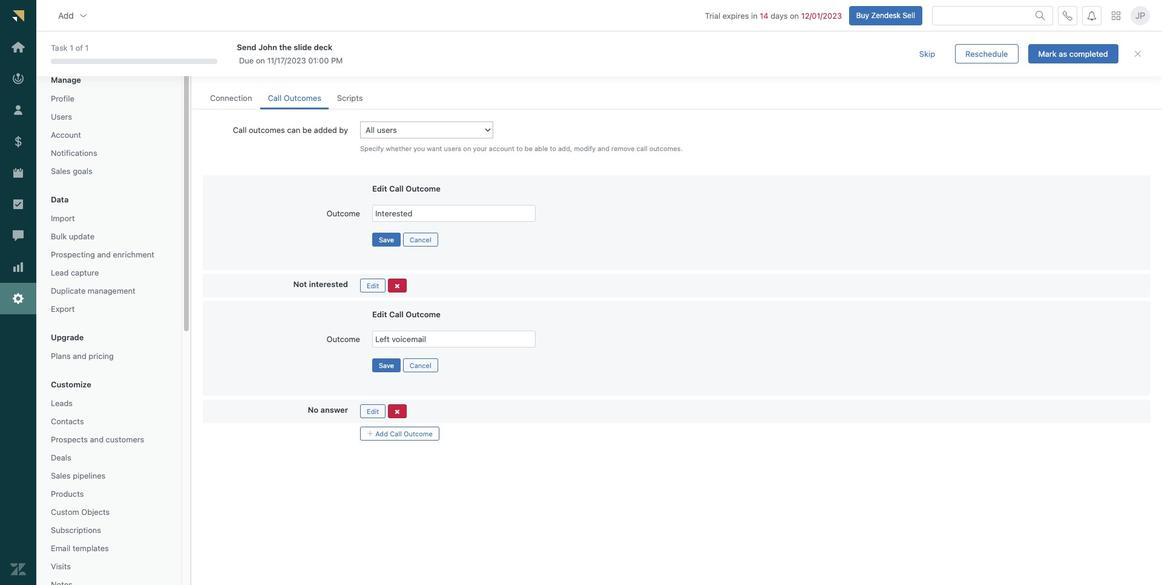 Task type: describe. For each thing, give the bounding box(es) containing it.
enrichment
[[113, 250, 154, 260]]

prospecting
[[51, 250, 95, 260]]

by
[[339, 125, 348, 135]]

and for customers
[[90, 435, 104, 445]]

management
[[88, 286, 135, 296]]

and for pricing
[[73, 352, 86, 361]]

task 1 of 1
[[51, 43, 89, 53]]

users link
[[46, 109, 172, 125]]

custom objects link
[[46, 505, 172, 521]]

jp button
[[1131, 6, 1150, 25]]

templates
[[73, 544, 109, 554]]

john
[[258, 42, 277, 52]]

send
[[237, 42, 256, 52]]

add call outcome
[[373, 430, 433, 438]]

call outcomes link
[[261, 88, 329, 110]]

add,
[[558, 145, 572, 153]]

14
[[760, 11, 768, 20]]

on for specify whether you want users on your account to be able to add, modify and remove call outcomes.
[[463, 145, 471, 153]]

11/17/2023
[[267, 56, 306, 65]]

save for 'save' button for 2nd cancel button from the bottom of the page
[[379, 236, 394, 244]]

sales for sales goals
[[51, 166, 71, 176]]

objects
[[81, 508, 110, 517]]

pm
[[331, 56, 343, 65]]

subscriptions
[[51, 526, 101, 536]]

duplicate management link
[[46, 283, 172, 299]]

call
[[637, 145, 648, 153]]

able
[[535, 145, 548, 153]]

can
[[287, 125, 300, 135]]

data
[[51, 195, 69, 205]]

added
[[314, 125, 337, 135]]

skip
[[919, 49, 935, 58]]

capture
[[71, 268, 99, 278]]

outcomes.
[[649, 145, 683, 153]]

calls image
[[1063, 11, 1073, 20]]

notifications
[[51, 148, 97, 158]]

prospecting and enrichment
[[51, 250, 154, 260]]

not interested
[[293, 280, 348, 289]]

scripts link
[[330, 88, 370, 110]]

call inside voice and text call your leads and contacts directly from sell. learn about using voice .
[[203, 65, 217, 75]]

2 to from the left
[[550, 145, 556, 153]]

using
[[421, 65, 441, 75]]

update
[[69, 232, 94, 241]]

users
[[51, 112, 72, 122]]

buy
[[856, 11, 869, 20]]

contacts link
[[46, 414, 172, 430]]

export link
[[46, 301, 172, 317]]

add for add
[[58, 10, 74, 20]]

customers
[[106, 435, 144, 445]]

call outcomes
[[268, 93, 321, 103]]

visits link
[[46, 559, 172, 575]]

visits
[[51, 562, 71, 572]]

days
[[771, 11, 788, 20]]

outcomes
[[249, 125, 285, 135]]

sales goals
[[51, 166, 92, 176]]

of
[[76, 43, 83, 53]]

save for 'save' button corresponding to second cancel button from the top of the page
[[379, 362, 394, 370]]

your inside voice and text call your leads and contacts directly from sell. learn about using voice .
[[219, 65, 235, 75]]

no answer
[[308, 405, 348, 415]]

deck
[[314, 42, 332, 52]]

0 vertical spatial voice
[[203, 45, 238, 62]]

the
[[279, 42, 292, 52]]

as
[[1059, 49, 1067, 58]]

goals
[[73, 166, 92, 176]]

1 vertical spatial voice
[[443, 65, 463, 75]]

prospects and customers
[[51, 435, 144, 445]]

duplicate
[[51, 286, 86, 296]]

call left 'outcomes'
[[268, 93, 282, 103]]

1 edit call outcome from the top
[[372, 184, 441, 194]]

import
[[51, 214, 75, 223]]

sales goals link
[[46, 163, 172, 179]]

sell.
[[357, 65, 373, 75]]

zendesk image
[[10, 562, 26, 578]]

1 cancel from the top
[[410, 236, 431, 244]]

call down whether
[[389, 184, 404, 194]]

text
[[267, 45, 294, 62]]

contacts
[[51, 417, 84, 427]]

upgrade
[[51, 333, 84, 343]]

call down remove icon
[[389, 310, 404, 319]]

remove image
[[395, 283, 400, 290]]

cancel image
[[1133, 49, 1143, 59]]

custom
[[51, 508, 79, 517]]

remove image
[[395, 409, 400, 416]]

answer
[[321, 405, 348, 415]]

jp
[[1135, 10, 1145, 21]]

zendesk products image
[[1112, 11, 1120, 20]]

users
[[444, 145, 461, 153]]

voice and text call your leads and contacts directly from sell. learn about using voice .
[[203, 45, 465, 75]]

profile link
[[46, 91, 172, 107]]

prospects and customers link
[[46, 432, 172, 448]]

plans
[[51, 352, 71, 361]]

specify
[[360, 145, 384, 153]]

email templates link
[[46, 541, 172, 557]]

duplicate management
[[51, 286, 135, 296]]

deals link
[[46, 450, 172, 466]]

manage
[[51, 75, 81, 85]]

remove
[[611, 145, 635, 153]]

sales for sales pipelines
[[51, 471, 71, 481]]

1 horizontal spatial your
[[473, 145, 487, 153]]

in
[[751, 11, 758, 20]]



Task type: vqa. For each thing, say whether or not it's contained in the screenshot.
"Products"
yes



Task type: locate. For each thing, give the bounding box(es) containing it.
1 vertical spatial cancel button
[[403, 359, 438, 373]]

0 horizontal spatial to
[[516, 145, 523, 153]]

sales down deals
[[51, 471, 71, 481]]

2 cancel button from the top
[[403, 359, 438, 373]]

sales
[[51, 166, 71, 176], [51, 471, 71, 481]]

be left able
[[525, 145, 533, 153]]

save button for second cancel button from the top of the page
[[372, 359, 401, 373]]

save button for 2nd cancel button from the bottom of the page
[[372, 233, 401, 247]]

using voice link
[[421, 65, 463, 76]]

lead
[[51, 268, 69, 278]]

0 horizontal spatial on
[[256, 56, 265, 65]]

buy zendesk sell button
[[849, 6, 922, 25]]

on right users
[[463, 145, 471, 153]]

and right leads
[[259, 65, 272, 75]]

and right the plans
[[73, 352, 86, 361]]

0 vertical spatial cancel
[[410, 236, 431, 244]]

1
[[70, 43, 73, 53], [85, 43, 89, 53]]

edit link for interested
[[360, 279, 386, 293]]

0 vertical spatial on
[[790, 11, 799, 20]]

connection
[[210, 93, 252, 103]]

0 horizontal spatial 1
[[70, 43, 73, 53]]

2 edit call outcome from the top
[[372, 310, 441, 319]]

learn
[[375, 65, 396, 75]]

buy zendesk sell
[[856, 11, 915, 20]]

2 save button from the top
[[372, 359, 401, 373]]

bulk update link
[[46, 229, 172, 245]]

send john the slide deck link
[[237, 42, 887, 53]]

1 horizontal spatial be
[[525, 145, 533, 153]]

on for trial expires in 14 days on 12/01/2023
[[790, 11, 799, 20]]

no
[[308, 405, 318, 415]]

1 vertical spatial sales
[[51, 471, 71, 481]]

email
[[51, 544, 70, 554]]

prospects
[[51, 435, 88, 445]]

to right able
[[550, 145, 556, 153]]

1 vertical spatial add
[[375, 430, 388, 438]]

01:00
[[308, 56, 329, 65]]

1 save from the top
[[379, 236, 394, 244]]

2 sales from the top
[[51, 471, 71, 481]]

outcomes
[[284, 93, 321, 103]]

save button up remove image
[[372, 359, 401, 373]]

bulk update
[[51, 232, 94, 241]]

be right can at top
[[302, 125, 312, 135]]

1 vertical spatial save button
[[372, 359, 401, 373]]

add left the chevron down image
[[58, 10, 74, 20]]

chevron down image
[[79, 11, 88, 20]]

call inside button
[[390, 430, 402, 438]]

custom objects
[[51, 508, 110, 517]]

and right modify
[[598, 145, 609, 153]]

2 1 from the left
[[85, 43, 89, 53]]

to
[[516, 145, 523, 153], [550, 145, 556, 153]]

whether
[[386, 145, 412, 153]]

pipelines
[[73, 471, 106, 481]]

and for text
[[241, 45, 264, 62]]

edit call outcome
[[372, 184, 441, 194], [372, 310, 441, 319]]

trial expires in 14 days on 12/01/2023
[[705, 11, 842, 20]]

1 vertical spatial save
[[379, 362, 394, 370]]

mark as completed
[[1038, 49, 1108, 58]]

edit link for answer
[[360, 405, 386, 419]]

connection link
[[203, 88, 259, 110]]

notifications link
[[46, 145, 172, 161]]

1 edit link from the top
[[360, 279, 386, 293]]

be
[[302, 125, 312, 135], [525, 145, 533, 153]]

to right account
[[516, 145, 523, 153]]

edit call outcome down remove icon
[[372, 310, 441, 319]]

1 vertical spatial cancel
[[410, 362, 431, 370]]

edit link up add image in the bottom of the page
[[360, 405, 386, 419]]

2 edit link from the top
[[360, 405, 386, 419]]

2 horizontal spatial on
[[790, 11, 799, 20]]

voice
[[203, 45, 238, 62], [443, 65, 463, 75]]

add image
[[367, 431, 373, 437]]

products link
[[46, 487, 172, 502]]

0 vertical spatial be
[[302, 125, 312, 135]]

call down remove image
[[390, 430, 402, 438]]

edit call outcome down whether
[[372, 184, 441, 194]]

2 vertical spatial on
[[463, 145, 471, 153]]

1 1 from the left
[[70, 43, 73, 53]]

0 horizontal spatial be
[[302, 125, 312, 135]]

lead capture
[[51, 268, 99, 278]]

and down bulk update link
[[97, 250, 111, 260]]

0 vertical spatial cancel button
[[403, 233, 438, 247]]

1 left 'of'
[[70, 43, 73, 53]]

email templates
[[51, 544, 109, 554]]

skip button
[[909, 44, 945, 64]]

0 vertical spatial edit link
[[360, 279, 386, 293]]

edit link left remove icon
[[360, 279, 386, 293]]

0 horizontal spatial your
[[219, 65, 235, 75]]

0 vertical spatial your
[[219, 65, 235, 75]]

you
[[414, 145, 425, 153]]

None field
[[68, 45, 164, 56]]

call up connection
[[203, 65, 217, 75]]

sales left goals
[[51, 166, 71, 176]]

bell image
[[1087, 11, 1097, 20]]

add inside button
[[375, 430, 388, 438]]

0 vertical spatial save button
[[372, 233, 401, 247]]

zendesk
[[871, 11, 901, 20]]

1 sales from the top
[[51, 166, 71, 176]]

task
[[51, 43, 68, 53]]

plans and pricing
[[51, 352, 114, 361]]

on right due
[[256, 56, 265, 65]]

and down contacts link
[[90, 435, 104, 445]]

1 right 'of'
[[85, 43, 89, 53]]

deals
[[51, 453, 71, 463]]

1 horizontal spatial on
[[463, 145, 471, 153]]

plans and pricing link
[[46, 349, 172, 364]]

None text field
[[372, 205, 536, 222]]

1 to from the left
[[516, 145, 523, 153]]

voice left due
[[203, 45, 238, 62]]

Outcome text field
[[372, 331, 536, 348]]

modify
[[574, 145, 596, 153]]

1 vertical spatial your
[[473, 145, 487, 153]]

reschedule
[[965, 49, 1008, 58]]

add inside button
[[58, 10, 74, 20]]

0 horizontal spatial voice
[[203, 45, 238, 62]]

add
[[58, 10, 74, 20], [375, 430, 388, 438]]

1 vertical spatial on
[[256, 56, 265, 65]]

on inside send john the slide deck due on 11/17/2023 01:00 pm
[[256, 56, 265, 65]]

search image
[[1036, 11, 1045, 20]]

your left account
[[473, 145, 487, 153]]

1 horizontal spatial to
[[550, 145, 556, 153]]

1 horizontal spatial voice
[[443, 65, 463, 75]]

account
[[51, 130, 81, 140]]

scripts
[[337, 93, 363, 103]]

0 vertical spatial save
[[379, 236, 394, 244]]

0 horizontal spatial add
[[58, 10, 74, 20]]

edit link
[[360, 279, 386, 293], [360, 405, 386, 419]]

1 horizontal spatial 1
[[85, 43, 89, 53]]

directly
[[309, 65, 336, 75]]

products
[[51, 490, 84, 499]]

12/01/2023
[[801, 11, 842, 20]]

mark as completed button
[[1028, 44, 1119, 64]]

0 vertical spatial sales
[[51, 166, 71, 176]]

subscriptions link
[[46, 523, 172, 539]]

import link
[[46, 211, 172, 226]]

trial
[[705, 11, 720, 20]]

0 vertical spatial edit call outcome
[[372, 184, 441, 194]]

1 vertical spatial edit call outcome
[[372, 310, 441, 319]]

add call outcome button
[[360, 427, 439, 441]]

0 vertical spatial add
[[58, 10, 74, 20]]

your
[[219, 65, 235, 75], [473, 145, 487, 153]]

save button up remove icon
[[372, 233, 401, 247]]

outcome inside button
[[404, 430, 433, 438]]

and for enrichment
[[97, 250, 111, 260]]

add right add image in the bottom of the page
[[375, 430, 388, 438]]

call left outcomes
[[233, 125, 247, 135]]

sales inside "link"
[[51, 471, 71, 481]]

on right days
[[790, 11, 799, 20]]

1 vertical spatial edit link
[[360, 405, 386, 419]]

.
[[463, 65, 465, 75]]

leads
[[51, 399, 73, 409]]

pricing
[[89, 352, 114, 361]]

and up leads
[[241, 45, 264, 62]]

1 cancel button from the top
[[403, 233, 438, 247]]

sales pipelines link
[[46, 468, 172, 484]]

your left leads
[[219, 65, 235, 75]]

voice right "using"
[[443, 65, 463, 75]]

save button
[[372, 233, 401, 247], [372, 359, 401, 373]]

1 horizontal spatial add
[[375, 430, 388, 438]]

call outcomes can be added by
[[233, 125, 348, 135]]

contacts
[[275, 65, 306, 75]]

outcome
[[406, 184, 441, 194], [327, 209, 360, 218], [406, 310, 441, 319], [327, 335, 360, 344], [404, 430, 433, 438]]

2 cancel from the top
[[410, 362, 431, 370]]

cancel button
[[403, 233, 438, 247], [403, 359, 438, 373]]

specify whether you want users on your account to be able to add, modify and remove call outcomes.
[[360, 145, 683, 153]]

2 save from the top
[[379, 362, 394, 370]]

1 vertical spatial be
[[525, 145, 533, 153]]

and
[[241, 45, 264, 62], [259, 65, 272, 75], [598, 145, 609, 153], [97, 250, 111, 260], [73, 352, 86, 361], [90, 435, 104, 445]]

add for add call outcome
[[375, 430, 388, 438]]

1 save button from the top
[[372, 233, 401, 247]]



